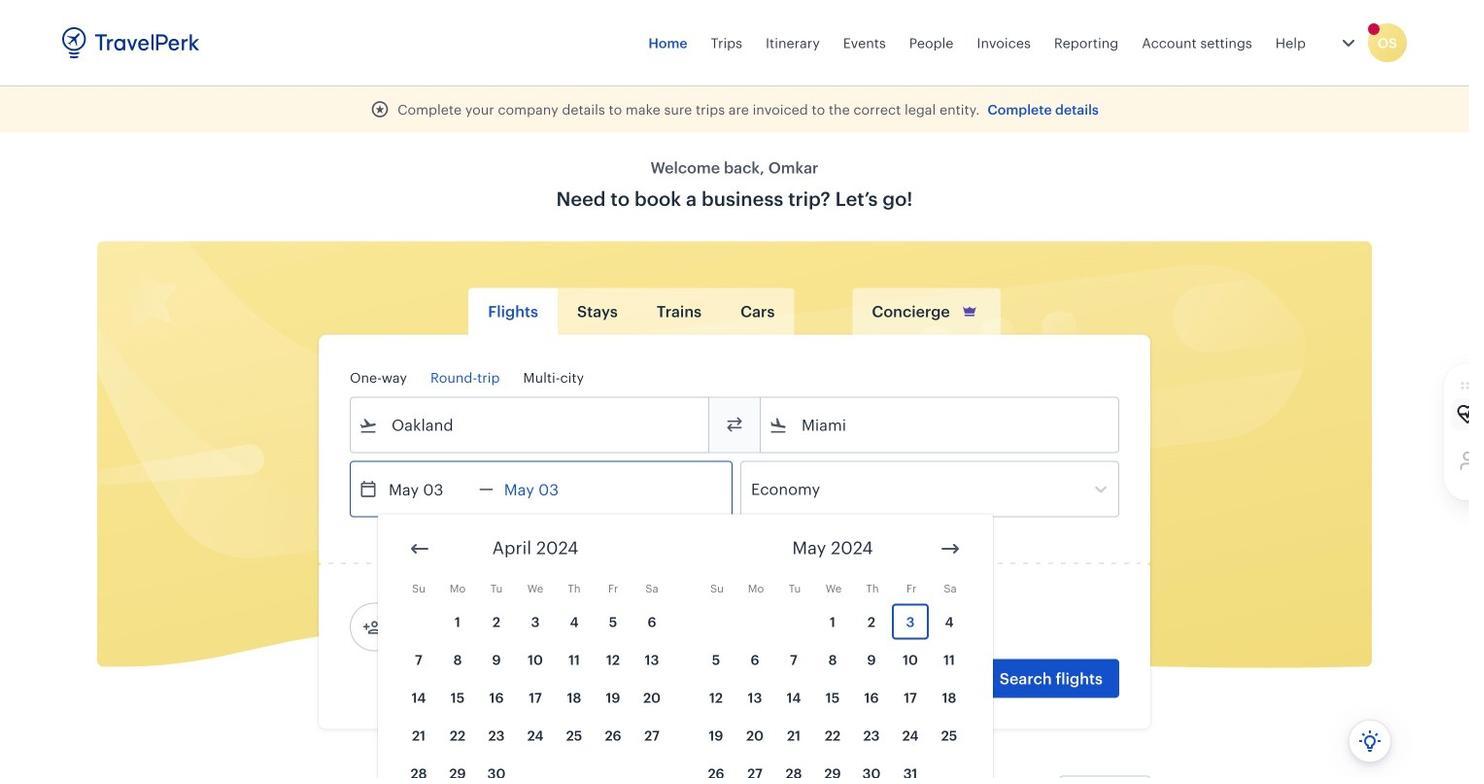 Task type: locate. For each thing, give the bounding box(es) containing it.
Depart text field
[[378, 462, 479, 516]]

calendar application
[[378, 515, 1469, 778]]

move backward to switch to the previous month. image
[[408, 537, 431, 561]]

From search field
[[378, 410, 683, 441]]

Return text field
[[493, 462, 595, 516]]

To search field
[[788, 410, 1093, 441]]



Task type: describe. For each thing, give the bounding box(es) containing it.
move forward to switch to the next month. image
[[939, 537, 962, 561]]

Add first traveler search field
[[382, 612, 584, 643]]



